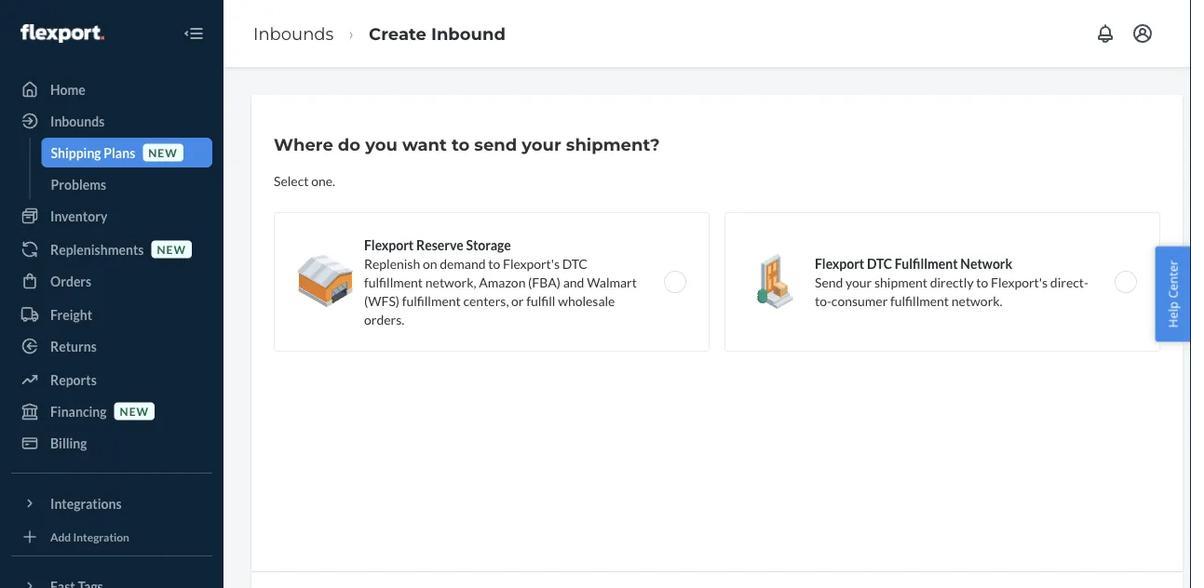 Task type: locate. For each thing, give the bounding box(es) containing it.
1 horizontal spatial flexport's
[[991, 274, 1048, 290]]

create
[[369, 23, 426, 44]]

where
[[274, 134, 333, 155]]

1 vertical spatial inbounds link
[[11, 106, 212, 136]]

inventory link
[[11, 201, 212, 231]]

fulfillment
[[895, 256, 958, 271]]

flexport inside the flexport dtc fulfillment network send your shipment directly to flexport's direct- to-consumer fulfillment network.
[[815, 256, 865, 271]]

billing
[[50, 435, 87, 451]]

inbounds link
[[253, 23, 334, 44], [11, 106, 212, 136]]

0 horizontal spatial flexport's
[[503, 256, 560, 271]]

dtc up shipment at the top right of page
[[867, 256, 892, 271]]

0 horizontal spatial inbounds
[[50, 113, 105, 129]]

to left the send in the left top of the page
[[452, 134, 470, 155]]

inbounds
[[253, 23, 334, 44], [50, 113, 105, 129]]

0 vertical spatial your
[[522, 134, 561, 155]]

shipment
[[875, 274, 928, 290]]

orders
[[50, 273, 91, 289]]

0 horizontal spatial flexport
[[364, 237, 414, 253]]

select
[[274, 173, 309, 189]]

flexport inside flexport reserve storage replenish on demand to flexport's dtc fulfillment network, amazon (fba) and walmart (wfs) fulfillment centers, or fulfill wholesale orders.
[[364, 237, 414, 253]]

storage
[[466, 237, 511, 253]]

flexport's inside the flexport dtc fulfillment network send your shipment directly to flexport's direct- to-consumer fulfillment network.
[[991, 274, 1048, 290]]

flexport's
[[503, 256, 560, 271], [991, 274, 1048, 290]]

flexport's inside flexport reserve storage replenish on demand to flexport's dtc fulfillment network, amazon (fba) and walmart (wfs) fulfillment centers, or fulfill wholesale orders.
[[503, 256, 560, 271]]

1 horizontal spatial dtc
[[867, 256, 892, 271]]

shipping
[[51, 145, 101, 161]]

1 vertical spatial to
[[488, 256, 500, 271]]

breadcrumbs navigation
[[238, 6, 521, 61]]

0 vertical spatial flexport's
[[503, 256, 560, 271]]

1 vertical spatial flexport
[[815, 256, 865, 271]]

to inside the flexport dtc fulfillment network send your shipment directly to flexport's direct- to-consumer fulfillment network.
[[976, 274, 988, 290]]

(fba)
[[528, 274, 561, 290]]

open account menu image
[[1132, 22, 1154, 45]]

1 horizontal spatial your
[[846, 274, 872, 290]]

and
[[563, 274, 584, 290]]

fulfillment down shipment at the top right of page
[[890, 293, 949, 309]]

new up the orders link
[[157, 243, 186, 256]]

dtc
[[562, 256, 588, 271], [867, 256, 892, 271]]

2 vertical spatial to
[[976, 274, 988, 290]]

1 vertical spatial inbounds
[[50, 113, 105, 129]]

1 horizontal spatial inbounds link
[[253, 23, 334, 44]]

0 horizontal spatial your
[[522, 134, 561, 155]]

0 horizontal spatial inbounds link
[[11, 106, 212, 136]]

flexport up send
[[815, 256, 865, 271]]

flexport's up (fba)
[[503, 256, 560, 271]]

your
[[522, 134, 561, 155], [846, 274, 872, 290]]

to inside flexport reserve storage replenish on demand to flexport's dtc fulfillment network, amazon (fba) and walmart (wfs) fulfillment centers, or fulfill wholesale orders.
[[488, 256, 500, 271]]

0 vertical spatial flexport
[[364, 237, 414, 253]]

to down storage
[[488, 256, 500, 271]]

1 vertical spatial new
[[157, 243, 186, 256]]

dtc up 'and'
[[562, 256, 588, 271]]

1 vertical spatial your
[[846, 274, 872, 290]]

integrations button
[[11, 489, 212, 519]]

inbound
[[431, 23, 506, 44]]

new for financing
[[120, 405, 149, 418]]

add integration
[[50, 530, 129, 544]]

center
[[1165, 260, 1181, 299]]

1 horizontal spatial to
[[488, 256, 500, 271]]

0 vertical spatial to
[[452, 134, 470, 155]]

0 vertical spatial new
[[148, 146, 178, 159]]

new for replenishments
[[157, 243, 186, 256]]

1 vertical spatial flexport's
[[991, 274, 1048, 290]]

flexport up replenish
[[364, 237, 414, 253]]

your up "consumer"
[[846, 274, 872, 290]]

to down the network
[[976, 274, 988, 290]]

2 horizontal spatial to
[[976, 274, 988, 290]]

to
[[452, 134, 470, 155], [488, 256, 500, 271], [976, 274, 988, 290]]

you
[[365, 134, 398, 155]]

new
[[148, 146, 178, 159], [157, 243, 186, 256], [120, 405, 149, 418]]

new down reports link
[[120, 405, 149, 418]]

home
[[50, 81, 86, 97]]

fulfillment
[[364, 274, 423, 290], [402, 293, 461, 309], [890, 293, 949, 309]]

close navigation image
[[183, 22, 205, 45]]

fulfillment inside the flexport dtc fulfillment network send your shipment directly to flexport's direct- to-consumer fulfillment network.
[[890, 293, 949, 309]]

integration
[[73, 530, 129, 544]]

0 horizontal spatial dtc
[[562, 256, 588, 271]]

on
[[423, 256, 437, 271]]

billing link
[[11, 428, 212, 458]]

1 horizontal spatial inbounds
[[253, 23, 334, 44]]

2 vertical spatial new
[[120, 405, 149, 418]]

help center
[[1165, 260, 1181, 328]]

your right the send in the left top of the page
[[522, 134, 561, 155]]

shipment?
[[566, 134, 660, 155]]

0 vertical spatial inbounds
[[253, 23, 334, 44]]

new right plans
[[148, 146, 178, 159]]

amazon
[[479, 274, 526, 290]]

2 dtc from the left
[[867, 256, 892, 271]]

1 dtc from the left
[[562, 256, 588, 271]]

1 horizontal spatial flexport
[[815, 256, 865, 271]]

home link
[[11, 75, 212, 104]]

help center button
[[1155, 246, 1191, 342]]

flexport
[[364, 237, 414, 253], [815, 256, 865, 271]]

flexport's down the network
[[991, 274, 1048, 290]]

flexport for flexport reserve storage replenish on demand to flexport's dtc fulfillment network, amazon (fba) and walmart (wfs) fulfillment centers, or fulfill wholesale orders.
[[364, 237, 414, 253]]

add
[[50, 530, 71, 544]]

shipping plans
[[51, 145, 135, 161]]



Task type: vqa. For each thing, say whether or not it's contained in the screenshot.
to to the middle
yes



Task type: describe. For each thing, give the bounding box(es) containing it.
problems
[[51, 176, 106, 192]]

reports
[[50, 372, 97, 388]]

freight
[[50, 307, 92, 323]]

problems link
[[41, 170, 212, 199]]

inbounds inside "breadcrumbs" navigation
[[253, 23, 334, 44]]

or
[[511, 293, 524, 309]]

demand
[[440, 256, 486, 271]]

integrations
[[50, 496, 122, 512]]

want
[[402, 134, 447, 155]]

flexport dtc fulfillment network send your shipment directly to flexport's direct- to-consumer fulfillment network.
[[815, 256, 1089, 309]]

do
[[338, 134, 361, 155]]

fulfillment down 'network,'
[[402, 293, 461, 309]]

0 horizontal spatial to
[[452, 134, 470, 155]]

to-
[[815, 293, 832, 309]]

open notifications image
[[1094, 22, 1117, 45]]

replenishments
[[50, 242, 144, 258]]

fulfillment down replenish
[[364, 274, 423, 290]]

your inside the flexport dtc fulfillment network send your shipment directly to flexport's direct- to-consumer fulfillment network.
[[846, 274, 872, 290]]

add integration link
[[11, 526, 212, 549]]

select one.
[[274, 173, 335, 189]]

create inbound link
[[369, 23, 506, 44]]

freight link
[[11, 300, 212, 330]]

reserve
[[416, 237, 464, 253]]

0 vertical spatial inbounds link
[[253, 23, 334, 44]]

plans
[[104, 145, 135, 161]]

returns
[[50, 339, 97, 354]]

flexport reserve storage replenish on demand to flexport's dtc fulfillment network, amazon (fba) and walmart (wfs) fulfillment centers, or fulfill wholesale orders.
[[364, 237, 637, 327]]

centers,
[[463, 293, 509, 309]]

network,
[[425, 274, 476, 290]]

inventory
[[50, 208, 107, 224]]

reports link
[[11, 365, 212, 395]]

dtc inside the flexport dtc fulfillment network send your shipment directly to flexport's direct- to-consumer fulfillment network.
[[867, 256, 892, 271]]

orders link
[[11, 266, 212, 296]]

send
[[474, 134, 517, 155]]

wholesale
[[558, 293, 615, 309]]

fulfill
[[526, 293, 556, 309]]

new for shipping plans
[[148, 146, 178, 159]]

help
[[1165, 302, 1181, 328]]

where do you want to send your shipment?
[[274, 134, 660, 155]]

financing
[[50, 404, 107, 420]]

flexport for flexport dtc fulfillment network send your shipment directly to flexport's direct- to-consumer fulfillment network.
[[815, 256, 865, 271]]

walmart
[[587, 274, 637, 290]]

orders.
[[364, 312, 404, 327]]

consumer
[[832, 293, 888, 309]]

network
[[961, 256, 1013, 271]]

send
[[815, 274, 843, 290]]

dtc inside flexport reserve storage replenish on demand to flexport's dtc fulfillment network, amazon (fba) and walmart (wfs) fulfillment centers, or fulfill wholesale orders.
[[562, 256, 588, 271]]

returns link
[[11, 332, 212, 361]]

replenish
[[364, 256, 420, 271]]

(wfs)
[[364, 293, 400, 309]]

network.
[[952, 293, 1003, 309]]

directly
[[930, 274, 974, 290]]

create inbound
[[369, 23, 506, 44]]

direct-
[[1050, 274, 1089, 290]]

one.
[[311, 173, 335, 189]]

flexport logo image
[[20, 24, 104, 43]]



